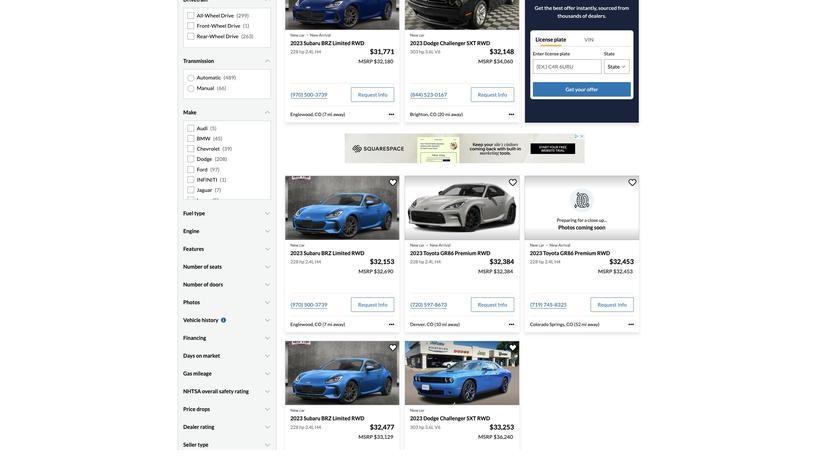 Task type: locate. For each thing, give the bounding box(es) containing it.
chevron down image inside transmission dropdown button
[[265, 58, 271, 64]]

chevron down image for engine
[[265, 229, 271, 234]]

thousands
[[558, 13, 582, 19]]

$32,690
[[374, 268, 394, 275]]

1 vertical spatial 3.6l
[[426, 424, 434, 430]]

msrp
[[359, 58, 373, 64], [479, 58, 493, 64], [359, 268, 373, 275], [479, 268, 493, 275], [599, 268, 613, 275], [359, 434, 373, 440], [479, 434, 493, 440]]

away)
[[334, 112, 345, 117], [451, 112, 463, 117], [334, 322, 345, 327], [448, 322, 460, 327], [588, 322, 600, 327]]

1 limited from the top
[[333, 40, 351, 46]]

1 vertical spatial plate
[[560, 51, 571, 56]]

1 v6 from the top
[[435, 49, 441, 55]]

away) for $32,384
[[448, 322, 460, 327]]

2 new car · new arrival 2023 toyota gr86 premium rwd from the left
[[530, 239, 611, 256]]

(1) up (263)
[[243, 23, 249, 29]]

0 vertical spatial wr blue pearl 2023 subaru brz limited rwd coupe rear-wheel drive 6-speed manual image
[[285, 176, 400, 240]]

7 chevron down image from the top
[[265, 336, 271, 341]]

2023
[[291, 40, 303, 46], [411, 40, 423, 46], [291, 250, 303, 256], [411, 250, 423, 256], [530, 250, 543, 256], [291, 416, 303, 422], [411, 416, 423, 422]]

engine button
[[183, 223, 271, 239]]

0 vertical spatial plate
[[555, 36, 567, 43]]

of down instantly,
[[583, 13, 588, 19]]

plate inside tab
[[555, 36, 567, 43]]

1 new car · new arrival 2023 toyota gr86 premium rwd from the left
[[411, 239, 491, 256]]

7 chevron down image from the top
[[265, 425, 271, 430]]

type right seller on the left of the page
[[198, 442, 209, 448]]

chevron down image inside the financing dropdown button
[[265, 336, 271, 341]]

instantly,
[[577, 5, 598, 11]]

1 vertical spatial sxt
[[467, 416, 477, 422]]

2 3739 from the top
[[315, 302, 328, 308]]

1 vertical spatial new car 2023 dodge challenger sxt rwd
[[411, 408, 491, 422]]

gas mileage button
[[183, 366, 271, 382]]

0 vertical spatial (7
[[323, 112, 327, 117]]

1 vertical spatial brz
[[322, 250, 332, 256]]

303 hp 3.6l v6 for $32,148
[[411, 49, 441, 55]]

offer inside get the best offer instantly, sourced from thousands of dealers.
[[565, 5, 576, 11]]

1 subaru from the top
[[304, 40, 321, 46]]

0 vertical spatial new car 2023 dodge challenger sxt rwd
[[411, 33, 491, 46]]

0 vertical spatial offer
[[565, 5, 576, 11]]

0 vertical spatial brz
[[322, 40, 332, 46]]

chevron down image inside fuel type dropdown button
[[265, 211, 271, 216]]

500- for 2023
[[304, 302, 315, 308]]

0 horizontal spatial gr86
[[441, 250, 454, 256]]

1 vertical spatial challenger
[[440, 416, 466, 422]]

3 chevron down image from the top
[[265, 246, 271, 252]]

gas
[[183, 370, 192, 377]]

(719)
[[531, 302, 543, 308]]

request for $32,153
[[358, 302, 378, 308]]

limited inside new car · new arrival 2023 subaru brz limited rwd
[[333, 40, 351, 46]]

(970) 500-3739 button for ·
[[291, 88, 328, 102]]

number of doors button
[[183, 276, 271, 293]]

0 vertical spatial 3.6l
[[426, 49, 434, 55]]

2 chevron down image from the top
[[265, 211, 271, 216]]

2 wr blue pearl 2023 subaru brz limited rwd coupe rear-wheel drive 6-speed manual image from the top
[[285, 341, 400, 406]]

1 vertical spatial (970)
[[291, 302, 303, 308]]

0 horizontal spatial new car · new arrival 2023 toyota gr86 premium rwd
[[411, 239, 491, 256]]

303 right $31,771
[[411, 49, 419, 55]]

h4 for $31,771
[[315, 49, 321, 55]]

msrp inside the $31,771 msrp $32,180
[[359, 58, 373, 64]]

msrp inside $33,253 msrp $36,240
[[479, 434, 493, 440]]

1 wr blue pearl 2023 subaru brz limited rwd coupe rear-wheel drive 6-speed manual image from the top
[[285, 176, 400, 240]]

1 englewood, co (7 mi away) from the top
[[291, 112, 345, 117]]

1 chevron down image from the top
[[265, 58, 271, 64]]

2 gr86 from the left
[[561, 250, 574, 256]]

gray 2023 toyota gr86 premium rwd coupe rear-wheel drive manual image
[[405, 176, 520, 240]]

plate right license
[[555, 36, 567, 43]]

colorado
[[530, 322, 549, 327]]

request info for $32,384
[[478, 302, 508, 308]]

3 chevron down image from the top
[[265, 229, 271, 234]]

chevron down image inside nhtsa overall safety rating dropdown button
[[265, 389, 271, 394]]

automatic
[[197, 74, 221, 80]]

1 chevron down image from the top
[[265, 0, 271, 2]]

get left the your
[[566, 86, 575, 92]]

car inside new car · new arrival 2023 subaru brz limited rwd
[[300, 33, 305, 38]]

msrp inside $32,453 msrp $32,453
[[599, 268, 613, 275]]

chevron down image for seller type
[[265, 442, 271, 448]]

0 vertical spatial 303 hp 3.6l v6
[[411, 49, 441, 55]]

chevron down image
[[265, 0, 271, 2], [265, 211, 271, 216], [265, 246, 271, 252], [265, 264, 271, 270], [265, 300, 271, 305], [265, 318, 271, 323], [265, 336, 271, 341], [265, 353, 271, 359], [265, 389, 271, 394], [265, 442, 271, 448]]

manual
[[197, 85, 214, 91]]

500-
[[304, 91, 315, 98], [304, 302, 315, 308]]

price drops button
[[183, 401, 271, 418]]

denver, co (10 mi away)
[[411, 322, 460, 327]]

0 vertical spatial ellipsis h image
[[509, 112, 515, 117]]

msrp for $32,477
[[359, 434, 373, 440]]

1 horizontal spatial new car · new arrival 2023 toyota gr86 premium rwd
[[530, 239, 611, 256]]

co for $32,148
[[430, 112, 437, 117]]

request info for $32,453
[[598, 302, 628, 308]]

1 vertical spatial 500-
[[304, 302, 315, 308]]

1 303 hp 3.6l v6 from the top
[[411, 49, 441, 55]]

chevron down image inside photos dropdown button
[[265, 300, 271, 305]]

englewood, for 2023
[[291, 322, 314, 327]]

1 303 from the top
[[411, 49, 419, 55]]

wheel down front-wheel drive (1)
[[210, 33, 225, 39]]

2 englewood, co (7 mi away) from the top
[[291, 322, 345, 327]]

chevron down image inside 'engine' dropdown button
[[265, 229, 271, 234]]

1 vertical spatial offer
[[587, 86, 599, 92]]

0 horizontal spatial offer
[[565, 5, 576, 11]]

chevron down image for transmission
[[265, 58, 271, 64]]

0 vertical spatial (5)
[[210, 125, 217, 131]]

chevron down image inside the dealer rating "dropdown button"
[[265, 425, 271, 430]]

englewood, for ·
[[291, 112, 314, 117]]

premium for $32,453
[[575, 250, 597, 256]]

2 v6 from the top
[[435, 424, 441, 430]]

0 horizontal spatial toyota
[[424, 250, 440, 256]]

offer up thousands
[[565, 5, 576, 11]]

market
[[203, 353, 220, 359]]

of left doors
[[204, 281, 209, 288]]

your
[[576, 86, 586, 92]]

0 horizontal spatial get
[[535, 5, 544, 11]]

gas mileage
[[183, 370, 212, 377]]

mileage
[[193, 370, 212, 377]]

0167
[[435, 91, 448, 98]]

of for doors
[[204, 281, 209, 288]]

2.4l
[[306, 49, 314, 55], [306, 259, 314, 265], [426, 259, 434, 265], [545, 259, 554, 265], [306, 424, 314, 430]]

dodge (208)
[[197, 156, 227, 162]]

3 subaru from the top
[[304, 416, 321, 422]]

1 horizontal spatial ellipsis h image
[[629, 322, 634, 327]]

2 vertical spatial wheel
[[210, 33, 225, 39]]

rating right safety
[[235, 388, 249, 395]]

request info button for $32,453
[[591, 298, 634, 312]]

1 (970) 500-3739 from the top
[[291, 91, 328, 98]]

seller type button
[[183, 437, 271, 450]]

h4
[[315, 49, 321, 55], [315, 259, 321, 265], [435, 259, 441, 265], [555, 259, 561, 265], [315, 424, 321, 430]]

nhtsa overall safety rating
[[183, 388, 249, 395]]

2 vertical spatial brz
[[322, 416, 332, 422]]

get inside button
[[566, 86, 575, 92]]

1 horizontal spatial ·
[[426, 239, 429, 251]]

rating right dealer at left bottom
[[200, 424, 214, 430]]

rwd up $32,153 msrp $32,690 on the left bottom
[[352, 250, 365, 256]]

rating
[[235, 388, 249, 395], [200, 424, 214, 430]]

(970) for 2023
[[291, 302, 303, 308]]

0 vertical spatial drive
[[221, 12, 234, 19]]

1 number from the top
[[183, 264, 203, 270]]

infiniti
[[197, 176, 218, 183]]

0 vertical spatial sxt
[[467, 40, 477, 46]]

1 3.6l from the top
[[426, 49, 434, 55]]

2 chevron down image from the top
[[265, 110, 271, 115]]

10 chevron down image from the top
[[265, 442, 271, 448]]

dealer
[[183, 424, 199, 430]]

1 vertical spatial rating
[[200, 424, 214, 430]]

1 vertical spatial 3739
[[315, 302, 328, 308]]

chevron down image inside make dropdown button
[[265, 110, 271, 115]]

pitch black clearcoat 2023 dodge challenger sxt rwd coupe rear-wheel drive 8-speed automatic image
[[405, 0, 520, 30]]

1 vertical spatial wr blue pearl 2023 subaru brz limited rwd coupe rear-wheel drive 6-speed manual image
[[285, 341, 400, 406]]

info
[[379, 91, 388, 98], [498, 91, 508, 98], [379, 302, 388, 308], [498, 302, 508, 308], [618, 302, 628, 308]]

nhtsa
[[183, 388, 201, 395]]

ellipsis h image for $32,384
[[509, 322, 515, 327]]

1 (970) 500-3739 button from the top
[[291, 88, 328, 102]]

1 vertical spatial of
[[204, 264, 209, 270]]

hp for $32,153
[[300, 259, 305, 265]]

2023 inside new car · new arrival 2023 subaru brz limited rwd
[[291, 40, 303, 46]]

nhtsa overall safety rating button
[[183, 383, 271, 400]]

ellipsis h image left denver,
[[389, 322, 395, 327]]

2 horizontal spatial arrival
[[559, 243, 571, 248]]

0 horizontal spatial premium
[[455, 250, 477, 256]]

1 vertical spatial (5)
[[213, 197, 219, 203]]

(970) 500-3739 for ·
[[291, 91, 328, 98]]

1 (7 from the top
[[323, 112, 327, 117]]

premium for $32,384
[[455, 250, 477, 256]]

2 premium from the left
[[575, 250, 597, 256]]

1 horizontal spatial gr86
[[561, 250, 574, 256]]

drive down (299)
[[228, 23, 241, 29]]

rwd up the $31,771 msrp $32,180
[[352, 40, 365, 46]]

brighton,
[[411, 112, 429, 117]]

228 for $32,153
[[291, 259, 299, 265]]

ellipsis h image left brighton,
[[389, 112, 395, 117]]

of for seats
[[204, 264, 209, 270]]

303 right "$32,477"
[[411, 424, 419, 430]]

0 vertical spatial subaru
[[304, 40, 321, 46]]

plate right 'license'
[[560, 51, 571, 56]]

hp
[[300, 49, 305, 55], [419, 49, 425, 55], [300, 259, 305, 265], [419, 259, 425, 265], [539, 259, 544, 265], [300, 424, 305, 430], [419, 424, 425, 430]]

1 vertical spatial dodge
[[197, 156, 212, 162]]

1 vertical spatial 303 hp 3.6l v6
[[411, 424, 441, 430]]

1 vertical spatial number
[[183, 281, 203, 288]]

500- for ·
[[304, 91, 315, 98]]

2 vertical spatial limited
[[333, 416, 351, 422]]

number down features
[[183, 264, 203, 270]]

1 vertical spatial limited
[[333, 250, 351, 256]]

$31,771
[[370, 48, 395, 56]]

co
[[315, 112, 322, 117], [430, 112, 437, 117], [315, 322, 322, 327], [427, 322, 434, 327], [567, 322, 574, 327]]

228 for $32,384
[[411, 259, 419, 265]]

wheel for all-
[[205, 12, 220, 19]]

drive for front-wheel drive
[[228, 23, 241, 29]]

(1) up (7)
[[220, 176, 226, 183]]

228
[[291, 49, 299, 55], [291, 259, 299, 265], [411, 259, 419, 265], [530, 259, 538, 265], [291, 424, 299, 430]]

0 vertical spatial number
[[183, 264, 203, 270]]

(5) up bmw (45)
[[210, 125, 217, 131]]

1 vertical spatial englewood, co (7 mi away)
[[291, 322, 345, 327]]

car for $31,771
[[300, 33, 305, 38]]

5 chevron down image from the top
[[265, 371, 271, 376]]

0 horizontal spatial arrival
[[319, 33, 331, 38]]

ellipsis h image for $31,771
[[389, 112, 395, 117]]

303
[[411, 49, 419, 55], [411, 424, 419, 430]]

1 vertical spatial (970) 500-3739
[[291, 302, 328, 308]]

0 horizontal spatial (1)
[[220, 176, 226, 183]]

new car · new arrival 2023 toyota gr86 premium rwd for $32,384
[[411, 239, 491, 256]]

(7
[[323, 112, 327, 117], [323, 322, 327, 327]]

msrp inside the $32,477 msrp $33,129
[[359, 434, 373, 440]]

info for $32,148
[[498, 91, 508, 98]]

chevron down image inside seller type dropdown button
[[265, 442, 271, 448]]

ellipsis h image
[[509, 112, 515, 117], [629, 322, 634, 327]]

2 vertical spatial dodge
[[424, 416, 439, 422]]

car for $32,384
[[419, 243, 425, 248]]

2 (970) 500-3739 button from the top
[[291, 298, 328, 312]]

request
[[358, 91, 378, 98], [478, 91, 497, 98], [358, 302, 378, 308], [478, 302, 497, 308], [598, 302, 617, 308]]

1 toyota from the left
[[424, 250, 440, 256]]

msrp for $32,453
[[599, 268, 613, 275]]

0 vertical spatial (970) 500-3739 button
[[291, 88, 328, 102]]

car
[[300, 33, 305, 38], [419, 33, 425, 38], [300, 243, 305, 248], [419, 243, 425, 248], [539, 243, 545, 248], [300, 408, 305, 413], [419, 408, 425, 413]]

$32,453 msrp $32,453
[[599, 258, 634, 275]]

$32,148
[[490, 48, 515, 56]]

ellipsis h image left colorado
[[509, 322, 515, 327]]

2 englewood, from the top
[[291, 322, 314, 327]]

photos
[[183, 299, 200, 305]]

get left the
[[535, 5, 544, 11]]

chevron down image inside number of doors dropdown button
[[265, 282, 271, 287]]

0 vertical spatial rating
[[235, 388, 249, 395]]

type right fuel
[[195, 210, 205, 216]]

1 vertical spatial drive
[[228, 23, 241, 29]]

chevron down image
[[265, 58, 271, 64], [265, 110, 271, 115], [265, 229, 271, 234], [265, 282, 271, 287], [265, 371, 271, 376], [265, 407, 271, 412], [265, 425, 271, 430]]

0 vertical spatial challenger
[[440, 40, 466, 46]]

(719) 745-8325
[[531, 302, 567, 308]]

tab list
[[533, 33, 632, 46]]

request info for $32,153
[[358, 302, 388, 308]]

0 vertical spatial englewood,
[[291, 112, 314, 117]]

hp for $32,477
[[300, 424, 305, 430]]

number for number of doors
[[183, 281, 203, 288]]

rating inside dropdown button
[[235, 388, 249, 395]]

2 vertical spatial drive
[[226, 33, 239, 39]]

wheel down all-wheel drive (299)
[[212, 23, 227, 29]]

1 vertical spatial wheel
[[212, 23, 227, 29]]

arrival inside new car · new arrival 2023 subaru brz limited rwd
[[319, 33, 331, 38]]

2 number from the top
[[183, 281, 203, 288]]

ellipsis h image
[[389, 112, 395, 117], [389, 322, 395, 327], [509, 322, 515, 327]]

co for $32,153
[[315, 322, 322, 327]]

msrp inside $32,153 msrp $32,690
[[359, 268, 373, 275]]

0 horizontal spatial ·
[[306, 28, 309, 40]]

car for $32,148
[[419, 33, 425, 38]]

0 vertical spatial (1)
[[243, 23, 249, 29]]

(5) down (7)
[[213, 197, 219, 203]]

1 vertical spatial subaru
[[304, 250, 321, 256]]

1 englewood, from the top
[[291, 112, 314, 117]]

2 brz from the top
[[322, 250, 332, 256]]

h4 for $32,384
[[435, 259, 441, 265]]

request info for $32,148
[[478, 91, 508, 98]]

new car 2023 subaru brz limited rwd
[[291, 243, 365, 256], [291, 408, 365, 422]]

(20
[[438, 112, 445, 117]]

2 horizontal spatial ·
[[546, 239, 549, 251]]

englewood, co (7 mi away) for 2023
[[291, 322, 345, 327]]

request info button for $32,153
[[351, 298, 395, 312]]

1 sxt from the top
[[467, 40, 477, 46]]

1 horizontal spatial get
[[566, 86, 575, 92]]

2 500- from the top
[[304, 302, 315, 308]]

1 horizontal spatial rating
[[235, 388, 249, 395]]

msrp for $32,384
[[479, 268, 493, 275]]

(5) for audi (5)
[[210, 125, 217, 131]]

rwd up $32,453 msrp $32,453
[[598, 250, 611, 256]]

wr blue pearl 2023 subaru brz limited rwd coupe rear-wheel drive 6-speed manual image
[[285, 176, 400, 240], [285, 341, 400, 406]]

9 chevron down image from the top
[[265, 389, 271, 394]]

0 vertical spatial limited
[[333, 40, 351, 46]]

info for $32,384
[[498, 302, 508, 308]]

6 chevron down image from the top
[[265, 318, 271, 323]]

1 vertical spatial type
[[198, 442, 209, 448]]

chevron down image inside 'number of seats' dropdown button
[[265, 264, 271, 270]]

chevron down image inside features dropdown button
[[265, 246, 271, 252]]

2 303 from the top
[[411, 424, 419, 430]]

8325
[[555, 302, 567, 308]]

0 vertical spatial (970)
[[291, 91, 303, 98]]

subaru inside new car · new arrival 2023 subaru brz limited rwd
[[304, 40, 321, 46]]

0 vertical spatial v6
[[435, 49, 441, 55]]

1 500- from the top
[[304, 91, 315, 98]]

1 new car 2023 dodge challenger sxt rwd from the top
[[411, 33, 491, 46]]

new car 2023 dodge challenger sxt rwd
[[411, 33, 491, 46], [411, 408, 491, 422]]

wheel up front-
[[205, 12, 220, 19]]

drive up front-wheel drive (1)
[[221, 12, 234, 19]]

2 new car 2023 dodge challenger sxt rwd from the top
[[411, 408, 491, 422]]

$32,148 msrp $34,060
[[479, 48, 515, 64]]

0 vertical spatial 303
[[411, 49, 419, 55]]

1 vertical spatial $32,384
[[494, 268, 514, 275]]

get inside get the best offer instantly, sourced from thousands of dealers.
[[535, 5, 544, 11]]

1 3739 from the top
[[315, 91, 328, 98]]

0 vertical spatial $32,453
[[610, 258, 634, 266]]

0 vertical spatial wheel
[[205, 12, 220, 19]]

2 3.6l from the top
[[426, 424, 434, 430]]

0 vertical spatial type
[[195, 210, 205, 216]]

request for $32,148
[[478, 91, 497, 98]]

chevron down image for price drops
[[265, 407, 271, 412]]

2 (970) 500-3739 from the top
[[291, 302, 328, 308]]

4 chevron down image from the top
[[265, 264, 271, 270]]

2 sxt from the top
[[467, 416, 477, 422]]

1 vertical spatial englewood,
[[291, 322, 314, 327]]

0 vertical spatial new car 2023 subaru brz limited rwd
[[291, 243, 365, 256]]

rwd up the $32,477 msrp $33,129
[[352, 416, 365, 422]]

· inside new car · new arrival 2023 subaru brz limited rwd
[[306, 28, 309, 40]]

1 premium from the left
[[455, 250, 477, 256]]

number up photos
[[183, 281, 203, 288]]

get your offer
[[566, 86, 599, 92]]

1 new car 2023 subaru brz limited rwd from the top
[[291, 243, 365, 256]]

1 brz from the top
[[322, 40, 332, 46]]

front-wheel drive (1)
[[197, 23, 249, 29]]

2 (970) from the top
[[291, 302, 303, 308]]

offer right the your
[[587, 86, 599, 92]]

1 horizontal spatial (1)
[[243, 23, 249, 29]]

597-
[[424, 302, 435, 308]]

1 horizontal spatial premium
[[575, 250, 597, 256]]

0 vertical spatial get
[[535, 5, 544, 11]]

1 (970) from the top
[[291, 91, 303, 98]]

gr86 for $32,384
[[441, 250, 454, 256]]

msrp inside $32,148 msrp $34,060
[[479, 58, 493, 64]]

0 vertical spatial 3739
[[315, 91, 328, 98]]

msrp for $32,148
[[479, 58, 493, 64]]

2 subaru from the top
[[304, 250, 321, 256]]

1 gr86 from the left
[[441, 250, 454, 256]]

2.4l for $32,384
[[426, 259, 434, 265]]

of left seats
[[204, 264, 209, 270]]

$32,453
[[610, 258, 634, 266], [614, 268, 633, 275]]

arrival for $32,453
[[559, 243, 571, 248]]

2 vertical spatial subaru
[[304, 416, 321, 422]]

chevron down image inside days on market dropdown button
[[265, 353, 271, 359]]

drive
[[221, 12, 234, 19], [228, 23, 241, 29], [226, 33, 239, 39]]

2 (7 from the top
[[323, 322, 327, 327]]

1 vertical spatial get
[[566, 86, 575, 92]]

3739
[[315, 91, 328, 98], [315, 302, 328, 308]]

0 horizontal spatial ellipsis h image
[[509, 112, 515, 117]]

msrp inside the $32,384 msrp $32,384
[[479, 268, 493, 275]]

price
[[183, 406, 196, 412]]

4 chevron down image from the top
[[265, 282, 271, 287]]

6 chevron down image from the top
[[265, 407, 271, 412]]

8 chevron down image from the top
[[265, 353, 271, 359]]

number of seats button
[[183, 259, 271, 275]]

2 vertical spatial of
[[204, 281, 209, 288]]

chevron down image inside gas mileage dropdown button
[[265, 371, 271, 376]]

0 horizontal spatial rating
[[200, 424, 214, 430]]

request info button
[[351, 88, 395, 102], [471, 88, 515, 102], [351, 298, 395, 312], [471, 298, 515, 312], [591, 298, 634, 312]]

0 vertical spatial englewood, co (7 mi away)
[[291, 112, 345, 117]]

0 vertical spatial 500-
[[304, 91, 315, 98]]

1 horizontal spatial arrival
[[439, 243, 451, 248]]

228 hp 2.4l h4
[[291, 49, 321, 55], [291, 259, 321, 265], [411, 259, 441, 265], [530, 259, 561, 265], [291, 424, 321, 430]]

5 chevron down image from the top
[[265, 300, 271, 305]]

2 303 hp 3.6l v6 from the top
[[411, 424, 441, 430]]

rwd
[[352, 40, 365, 46], [478, 40, 491, 46], [352, 250, 365, 256], [478, 250, 491, 256], [598, 250, 611, 256], [352, 416, 365, 422], [478, 416, 491, 422]]

(66)
[[217, 85, 226, 91]]

1 vertical spatial (1)
[[220, 176, 226, 183]]

1 vertical spatial new car 2023 subaru brz limited rwd
[[291, 408, 365, 422]]

1 vertical spatial (7
[[323, 322, 327, 327]]

(970) 500-3739 button
[[291, 88, 328, 102], [291, 298, 328, 312]]

drive for rear-wheel drive
[[226, 33, 239, 39]]

1 vertical spatial ellipsis h image
[[629, 322, 634, 327]]

(970) 500-3739
[[291, 91, 328, 98], [291, 302, 328, 308]]

request for $31,771
[[358, 91, 378, 98]]

drive down front-wheel drive (1)
[[226, 33, 239, 39]]

msrp for $33,253
[[479, 434, 493, 440]]

1 vertical spatial (970) 500-3739 button
[[291, 298, 328, 312]]

chevron down image inside the price drops dropdown button
[[265, 407, 271, 412]]

1 vertical spatial 303
[[411, 424, 419, 430]]

fuel type
[[183, 210, 205, 216]]

vehicle
[[183, 317, 201, 323]]

audi
[[197, 125, 208, 131]]

chevron down image for number of seats
[[265, 264, 271, 270]]

chevron down image for dealer rating
[[265, 425, 271, 430]]

1 horizontal spatial offer
[[587, 86, 599, 92]]

photos button
[[183, 294, 271, 311]]

· for $32,384
[[426, 239, 429, 251]]

1 horizontal spatial toyota
[[544, 250, 560, 256]]

rating inside "dropdown button"
[[200, 424, 214, 430]]

0 vertical spatial (970) 500-3739
[[291, 91, 328, 98]]

2 toyota from the left
[[544, 250, 560, 256]]

1 vertical spatial v6
[[435, 424, 441, 430]]

wr blue pearl 2023 subaru brz limited rwd coupe rear-wheel drive 6-speed manual image for $32,153
[[285, 176, 400, 240]]

arrival
[[319, 33, 331, 38], [439, 243, 451, 248], [559, 243, 571, 248]]



Task type: vqa. For each thing, say whether or not it's contained in the screenshot.
Engine 'Dropdown Button'
yes



Task type: describe. For each thing, give the bounding box(es) containing it.
(45)
[[213, 135, 223, 142]]

safety
[[219, 388, 234, 395]]

(299)
[[237, 12, 249, 19]]

brighton, co (20 mi away)
[[411, 112, 463, 117]]

new car · new arrival 2023 toyota gr86 premium rwd for $32,453
[[530, 239, 611, 256]]

license
[[536, 36, 554, 43]]

hp for $31,771
[[300, 49, 305, 55]]

msrp for $32,153
[[359, 268, 373, 275]]

v6 for $33,253
[[435, 424, 441, 430]]

303 for $32,148
[[411, 49, 419, 55]]

chevron down image inside vehicle history dropdown button
[[265, 318, 271, 323]]

the
[[545, 5, 553, 11]]

on
[[196, 353, 202, 359]]

audi (5)
[[197, 125, 217, 131]]

enter license plate
[[533, 51, 571, 56]]

manual (66)
[[197, 85, 226, 91]]

springs,
[[550, 322, 566, 327]]

(7 for ·
[[323, 112, 327, 117]]

request info for $31,771
[[358, 91, 388, 98]]

arrival for $32,384
[[439, 243, 451, 248]]

chevron down image for number of doors
[[265, 282, 271, 287]]

bmw (45)
[[197, 135, 223, 142]]

englewood, co (7 mi away) for ·
[[291, 112, 345, 117]]

228 for $31,771
[[291, 49, 299, 55]]

303 hp 3.6l v6 for $33,253
[[411, 424, 441, 430]]

745-
[[544, 302, 555, 308]]

chevron down image for financing
[[265, 336, 271, 341]]

0 vertical spatial $32,384
[[490, 258, 515, 266]]

2 new car 2023 subaru brz limited rwd from the top
[[291, 408, 365, 422]]

advertisement region
[[345, 134, 585, 163]]

1 vertical spatial $32,453
[[614, 268, 633, 275]]

2 limited from the top
[[333, 250, 351, 256]]

sourced
[[599, 5, 617, 11]]

(263)
[[241, 33, 254, 39]]

chevron down image for nhtsa overall safety rating
[[265, 389, 271, 394]]

3.6l for $33,253
[[426, 424, 434, 430]]

request for $32,453
[[598, 302, 617, 308]]

from
[[618, 5, 630, 11]]

228 hp 2.4l h4 for $32,477
[[291, 424, 321, 430]]

(720)
[[411, 302, 423, 308]]

228 hp 2.4l h4 for $31,771
[[291, 49, 321, 55]]

(844)
[[411, 91, 423, 98]]

· for $31,771
[[306, 28, 309, 40]]

(720) 597-8673 button
[[411, 298, 448, 312]]

transmission
[[183, 58, 214, 64]]

mi for $31,771
[[328, 112, 333, 117]]

away) for $31,771
[[334, 112, 345, 117]]

get for get your offer
[[566, 86, 575, 92]]

blue 2023 dodge challenger sxt rwd coupe rear-wheel drive automatic image
[[405, 341, 520, 406]]

3739 for ·
[[315, 91, 328, 98]]

brz inside new car · new arrival 2023 subaru brz limited rwd
[[322, 40, 332, 46]]

automatic (489)
[[197, 74, 236, 80]]

tab list containing license plate
[[533, 33, 632, 46]]

mi for $32,384
[[442, 322, 447, 327]]

transmission button
[[183, 53, 271, 69]]

request info button for $31,771
[[351, 88, 395, 102]]

license plate
[[536, 36, 567, 43]]

vehicle history
[[183, 317, 219, 323]]

2.4l for $32,453
[[545, 259, 554, 265]]

ford (97)
[[197, 166, 220, 172]]

ellipsis h image for ·
[[629, 322, 634, 327]]

(39)
[[223, 146, 232, 152]]

$32,153
[[370, 258, 395, 266]]

ellipsis h image for $32,153
[[389, 322, 395, 327]]

228 for $32,453
[[530, 259, 538, 265]]

(208)
[[215, 156, 227, 162]]

3739 for 2023
[[315, 302, 328, 308]]

front-
[[197, 23, 212, 29]]

days on market
[[183, 353, 220, 359]]

2.4l for $31,771
[[306, 49, 314, 55]]

sapphire blue pearl 2023 subaru brz limited rwd coupe rear-wheel drive 6-speed manual image
[[285, 0, 400, 30]]

228 hp 2.4l h4 for $32,153
[[291, 259, 321, 265]]

toyota for $32,453
[[544, 250, 560, 256]]

$34,060
[[494, 58, 514, 64]]

v6 for $32,148
[[435, 49, 441, 55]]

(720) 597-8673
[[411, 302, 448, 308]]

Enter license plate field
[[534, 60, 602, 73]]

type for fuel type
[[195, 210, 205, 216]]

arrival for $31,771
[[319, 33, 331, 38]]

(52
[[575, 322, 581, 327]]

$32,384 msrp $32,384
[[479, 258, 515, 275]]

chevron down image for make
[[265, 110, 271, 115]]

h4 for $32,153
[[315, 259, 321, 265]]

h4 for $32,477
[[315, 424, 321, 430]]

all-wheel drive (299)
[[197, 12, 249, 19]]

2 challenger from the top
[[440, 416, 466, 422]]

type for seller type
[[198, 442, 209, 448]]

get the best offer instantly, sourced from thousands of dealers.
[[535, 5, 630, 19]]

wheel for front-
[[212, 23, 227, 29]]

rwd inside new car · new arrival 2023 subaru brz limited rwd
[[352, 40, 365, 46]]

msrp for $31,771
[[359, 58, 373, 64]]

seller
[[183, 442, 197, 448]]

denver,
[[411, 322, 426, 327]]

lexus (5)
[[197, 197, 219, 203]]

(844) 523-0167
[[411, 91, 448, 98]]

info for $31,771
[[379, 91, 388, 98]]

rwd up $32,148 msrp $34,060
[[478, 40, 491, 46]]

228 hp 2.4l h4 for $32,384
[[411, 259, 441, 265]]

$32,180
[[374, 58, 394, 64]]

wr blue pearl 2023 subaru brz limited rwd coupe rear-wheel drive 6-speed manual image for $32,477
[[285, 341, 400, 406]]

(489)
[[224, 74, 236, 80]]

(5) for lexus (5)
[[213, 197, 219, 203]]

chevron down image for photos
[[265, 300, 271, 305]]

make
[[183, 109, 197, 115]]

request for $32,384
[[478, 302, 497, 308]]

info for $32,453
[[618, 302, 628, 308]]

· for $32,453
[[546, 239, 549, 251]]

car for $32,453
[[539, 243, 545, 248]]

303 for $33,253
[[411, 424, 419, 430]]

number of doors
[[183, 281, 223, 288]]

rear-
[[197, 33, 210, 39]]

chevron down image for fuel type
[[265, 211, 271, 216]]

license plate tab
[[533, 33, 582, 46]]

seats
[[210, 264, 222, 270]]

get your offer button
[[533, 82, 632, 97]]

vin
[[585, 36, 594, 43]]

vehicle photo unavailable image
[[525, 176, 640, 240]]

price drops
[[183, 406, 210, 412]]

request info button for $32,384
[[471, 298, 515, 312]]

rear-wheel drive (263)
[[197, 33, 254, 39]]

3 brz from the top
[[322, 416, 332, 422]]

away) for $32,148
[[451, 112, 463, 117]]

co for $31,771
[[315, 112, 322, 117]]

0 vertical spatial dodge
[[424, 40, 439, 46]]

info circle image
[[220, 318, 227, 323]]

3.6l for $32,148
[[426, 49, 434, 55]]

bmw
[[197, 135, 211, 142]]

offer inside button
[[587, 86, 599, 92]]

rwd up the $32,384 msrp $32,384
[[478, 250, 491, 256]]

(970) 500-3739 for 2023
[[291, 302, 328, 308]]

number for number of seats
[[183, 264, 203, 270]]

mi for $32,148
[[446, 112, 451, 117]]

chevron down image for gas mileage
[[265, 371, 271, 376]]

228 for $32,477
[[291, 424, 299, 430]]

features
[[183, 246, 204, 252]]

dealers.
[[589, 13, 607, 19]]

new car · new arrival 2023 subaru brz limited rwd
[[291, 28, 365, 46]]

jaguar
[[197, 187, 212, 193]]

of inside get the best offer instantly, sourced from thousands of dealers.
[[583, 13, 588, 19]]

infiniti (1)
[[197, 176, 226, 183]]

financing
[[183, 335, 206, 341]]

3 limited from the top
[[333, 416, 351, 422]]

days
[[183, 353, 195, 359]]

best
[[554, 5, 564, 11]]

away) for $32,153
[[334, 322, 345, 327]]

chevron down image for features
[[265, 246, 271, 252]]

mi for $32,153
[[328, 322, 333, 327]]

8673
[[435, 302, 448, 308]]

$33,253
[[490, 423, 515, 431]]

drops
[[197, 406, 210, 412]]

228 hp 2.4l h4 for $32,453
[[530, 259, 561, 265]]

info for $32,153
[[379, 302, 388, 308]]

ford
[[197, 166, 208, 172]]

vehicle history button
[[183, 312, 271, 329]]

vin tab
[[582, 33, 632, 46]]

rwd up $33,253 msrp $36,240
[[478, 416, 491, 422]]

523-
[[424, 91, 435, 98]]

$36,240
[[494, 434, 514, 440]]

dealer rating button
[[183, 419, 271, 435]]

h4 for $32,453
[[555, 259, 561, 265]]

number of seats
[[183, 264, 222, 270]]

financing button
[[183, 330, 271, 346]]

chevrolet (39)
[[197, 146, 232, 152]]

(970) 500-3739 button for 2023
[[291, 298, 328, 312]]

1 challenger from the top
[[440, 40, 466, 46]]

features button
[[183, 241, 271, 257]]

chevron down image for days on market
[[265, 353, 271, 359]]

colorado springs, co (52 mi away)
[[530, 322, 600, 327]]

$32,153 msrp $32,690
[[359, 258, 395, 275]]

all-
[[197, 12, 205, 19]]

chevrolet
[[197, 146, 220, 152]]

get for get the best offer instantly, sourced from thousands of dealers.
[[535, 5, 544, 11]]

overall
[[202, 388, 218, 395]]

co for $32,384
[[427, 322, 434, 327]]



